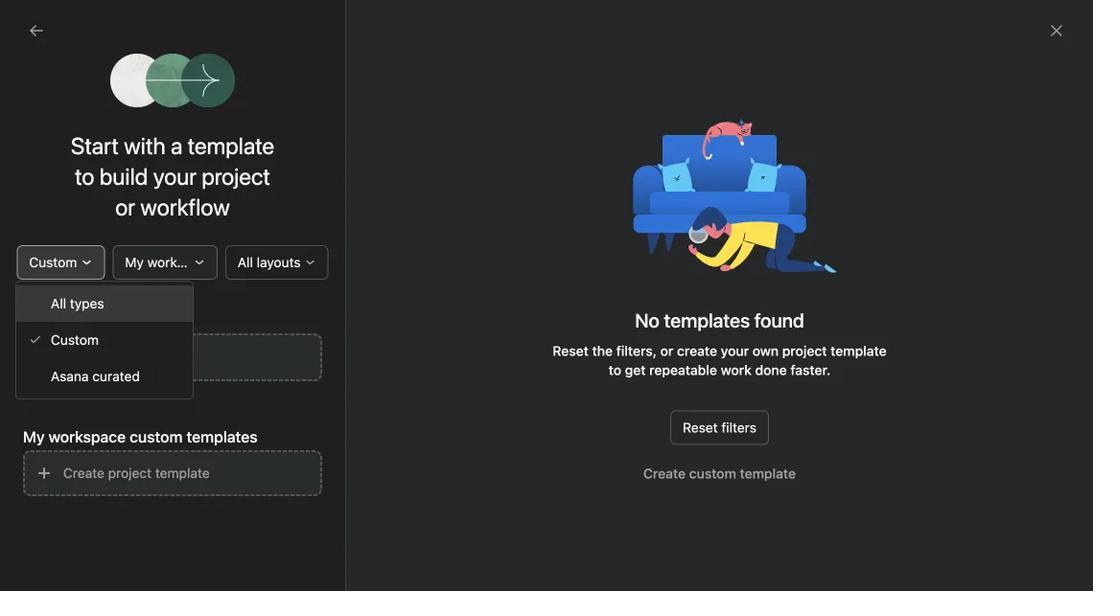 Task type: describe. For each thing, give the bounding box(es) containing it.
from scratch
[[62, 311, 153, 329]]

own
[[753, 343, 779, 359]]

my workspace button
[[113, 246, 218, 280]]

add to starred image
[[157, 62, 173, 78]]

no
[[635, 309, 660, 332]]

hope
[[930, 396, 957, 410]]

to inside start with a template to build your project or workflow
[[75, 163, 94, 190]]

create for from scratch
[[63, 350, 105, 365]]

messages button
[[105, 91, 169, 116]]

go back image
[[29, 23, 44, 38]]

all for all types
[[51, 296, 66, 312]]

reset filters button
[[670, 411, 769, 446]]

create blank project
[[63, 350, 189, 365]]

workspace for my workspace
[[147, 255, 214, 270]]

to inside reset the filters, or create your own project template to get repeatable work done faster.
[[609, 363, 622, 378]]

template inside reset the filters, or create your own project template to get repeatable work done faster.
[[831, 343, 887, 359]]

repeatable
[[650, 363, 717, 378]]

template down "custom templates" at bottom left
[[155, 466, 210, 481]]

template down "filters"
[[740, 466, 796, 482]]

the inside reset the filters, or create your own project template to get repeatable work done faster.
[[592, 343, 613, 359]]

a inside the this team hasn't created any goals yet add a goal so the team can see what you hope to achieve.
[[730, 396, 736, 410]]

template inside start with a template to build your project or workflow
[[188, 132, 274, 159]]

my workspace custom templates
[[23, 428, 258, 446]]

blank
[[108, 350, 142, 365]]

all layouts button
[[225, 246, 329, 280]]

this
[[705, 376, 731, 391]]

reset for reset filters
[[683, 420, 718, 436]]

created
[[811, 376, 858, 391]]

goals
[[705, 333, 754, 355]]

custom
[[689, 466, 737, 482]]

start for start from scratch
[[23, 311, 58, 329]]

get
[[625, 363, 646, 378]]

new
[[183, 241, 211, 257]]

environment inside 'link'
[[755, 249, 823, 263]]

1 vertical spatial custom
[[51, 332, 99, 348]]

all layouts
[[238, 255, 301, 270]]

messages
[[105, 91, 169, 106]]

project down my workspace custom templates
[[108, 466, 152, 481]]

bo for cross-functional project plan
[[621, 301, 635, 314]]

can
[[833, 396, 852, 410]]

create for workspace
[[63, 466, 105, 481]]

projects
[[114, 176, 185, 198]]

reset the filters, or create your own project template to get repeatable work done faster.
[[553, 343, 887, 378]]

all types
[[51, 296, 104, 312]]

your inside start with a template to build your project or workflow
[[153, 163, 197, 190]]

layouts
[[257, 255, 301, 270]]

0 vertical spatial bo
[[709, 249, 724, 263]]

start for start with a template to build your project or workflow
[[71, 132, 119, 159]]

templates found
[[664, 309, 805, 332]]

asana
[[51, 369, 89, 385]]

my workspace
[[125, 255, 214, 270]]

this team hasn't created any goals yet add a goal so the team can see what you hope to achieve.
[[705, 376, 971, 427]]

so
[[766, 396, 779, 410]]

to inside the this team hasn't created any goals yet add a goal so the team can see what you hope to achieve.
[[961, 396, 971, 410]]

all for all layouts
[[238, 255, 253, 270]]

environment link
[[740, 247, 823, 265]]

calendar button
[[192, 91, 249, 116]]

reset for reset the filters, or create your own project template to get repeatable work done faster.
[[553, 343, 589, 359]]

create project template button
[[23, 451, 322, 497]]

calendar
[[192, 91, 249, 106]]

cross-
[[183, 297, 226, 313]]



Task type: vqa. For each thing, say whether or not it's contained in the screenshot.
leftmost add subject Text Field
no



Task type: locate. For each thing, give the bounding box(es) containing it.
types
[[70, 296, 104, 312]]

a right with
[[171, 132, 183, 159]]

hasn't
[[769, 376, 808, 391]]

a inside start with a template to build your project or workflow
[[171, 132, 183, 159]]

1 vertical spatial environment
[[183, 356, 263, 372]]

1 horizontal spatial to
[[609, 363, 622, 378]]

add
[[705, 396, 727, 410]]

any
[[862, 376, 884, 391]]

asana curated
[[51, 369, 140, 385]]

start left the types
[[23, 311, 58, 329]]

0 horizontal spatial environment
[[183, 356, 263, 372]]

create custom template
[[644, 466, 796, 482]]

0 vertical spatial to
[[75, 163, 94, 190]]

workspace for my workspace custom templates
[[49, 428, 126, 446]]

project
[[202, 163, 270, 190], [214, 241, 258, 257], [293, 297, 338, 313], [782, 343, 827, 359], [145, 350, 189, 365], [108, 466, 152, 481]]

0 vertical spatial my
[[125, 255, 144, 270]]

no templates found
[[635, 309, 805, 332]]

0 horizontal spatial reset
[[553, 343, 589, 359]]

1 horizontal spatial start
[[71, 132, 119, 159]]

2 list image from the top
[[133, 354, 156, 377]]

1 vertical spatial your
[[721, 343, 749, 359]]

2 vertical spatial to
[[961, 396, 971, 410]]

project left plan
[[293, 297, 338, 313]]

project inside reset the filters, or create your own project template to get repeatable work done faster.
[[782, 343, 827, 359]]

custom button
[[17, 246, 105, 280]]

all inside all types radio item
[[51, 296, 66, 312]]

1 horizontal spatial environment
[[755, 249, 823, 263]]

project inside start with a template to build your project or workflow
[[202, 163, 270, 190]]

create down my workspace custom templates
[[63, 466, 105, 481]]

build
[[100, 163, 148, 190]]

0 vertical spatial custom
[[29, 255, 77, 270]]

environment down cross-
[[183, 356, 263, 372]]

0 horizontal spatial to
[[75, 163, 94, 190]]

1 horizontal spatial your
[[721, 343, 749, 359]]

project right new
[[214, 241, 258, 257]]

template down calendar button
[[188, 132, 274, 159]]

plan
[[341, 297, 368, 313]]

the right so
[[782, 396, 799, 410]]

create
[[677, 343, 718, 359]]

bo left or
[[621, 359, 635, 373]]

0 horizontal spatial team
[[735, 376, 766, 391]]

to right hope
[[961, 396, 971, 410]]

cross-functional project plan
[[183, 297, 368, 313]]

your up work
[[721, 343, 749, 359]]

filters
[[722, 420, 757, 436]]

work
[[721, 363, 752, 378]]

create up 'asana curated'
[[63, 350, 105, 365]]

0 horizontal spatial the
[[592, 343, 613, 359]]

create custom template button
[[639, 457, 801, 492]]

reset down the add
[[683, 420, 718, 436]]

achieve.
[[705, 413, 750, 427]]

create project template
[[63, 466, 210, 481]]

template up any at the bottom right of page
[[831, 343, 887, 359]]

start from scratch
[[23, 311, 153, 329]]

project right blank
[[145, 350, 189, 365]]

1 vertical spatial list image
[[133, 354, 156, 377]]

1 vertical spatial team
[[803, 396, 830, 410]]

1 vertical spatial the
[[782, 396, 799, 410]]

my for my workspace custom templates
[[23, 428, 45, 446]]

1 horizontal spatial a
[[730, 396, 736, 410]]

create blank project button
[[23, 334, 322, 382]]

to left build
[[75, 163, 94, 190]]

workspace up cross-
[[147, 255, 214, 270]]

team
[[735, 376, 766, 391], [803, 396, 830, 410]]

all left the types
[[51, 296, 66, 312]]

a right the add
[[730, 396, 736, 410]]

new project
[[183, 241, 258, 257]]

custom up all types
[[29, 255, 77, 270]]

list image for environment
[[133, 354, 156, 377]]

0 vertical spatial reset
[[553, 343, 589, 359]]

my inside my workspace popup button
[[125, 255, 144, 270]]

you
[[907, 396, 927, 410]]

1 horizontal spatial the
[[782, 396, 799, 410]]

my
[[125, 255, 144, 270], [23, 428, 45, 446]]

start inside start with a template to build your project or workflow
[[71, 132, 119, 159]]

template
[[188, 132, 274, 159], [831, 343, 887, 359], [155, 466, 210, 481], [740, 466, 796, 482]]

1 horizontal spatial team
[[803, 396, 830, 410]]

templates
[[114, 445, 203, 468]]

or workflow
[[115, 194, 230, 221]]

1 vertical spatial a
[[730, 396, 736, 410]]

create left custom
[[644, 466, 686, 482]]

your inside reset the filters, or create your own project template to get repeatable work done faster.
[[721, 343, 749, 359]]

your up or workflow
[[153, 163, 197, 190]]

workspace down 'asana curated'
[[49, 428, 126, 446]]

project up done faster.
[[782, 343, 827, 359]]

forms
[[705, 170, 759, 192]]

reset left filters,
[[553, 343, 589, 359]]

reset
[[553, 343, 589, 359], [683, 420, 718, 436]]

goal
[[739, 396, 762, 410]]

1 vertical spatial to
[[609, 363, 622, 378]]

all types radio item
[[16, 286, 193, 322]]

reset inside button
[[683, 420, 718, 436]]

the inside the this team hasn't created any goals yet add a goal so the team can see what you hope to achieve.
[[782, 396, 799, 410]]

1 vertical spatial workspace
[[49, 428, 126, 446]]

a
[[171, 132, 183, 159], [730, 396, 736, 410]]

project up or workflow
[[202, 163, 270, 190]]

0 vertical spatial environment
[[755, 249, 823, 263]]

1 vertical spatial reset
[[683, 420, 718, 436]]

welcome!
[[705, 215, 777, 231]]

bo up filters,
[[621, 301, 635, 314]]

1 horizontal spatial all
[[238, 255, 253, 270]]

0 horizontal spatial my
[[23, 428, 45, 446]]

functional
[[226, 297, 289, 313]]

yet
[[924, 376, 944, 391]]

team up goal
[[735, 376, 766, 391]]

start with a template to build your project or workflow
[[71, 132, 274, 221]]

0 vertical spatial the
[[592, 343, 613, 359]]

custom inside popup button
[[29, 255, 77, 270]]

0 vertical spatial your
[[153, 163, 197, 190]]

environment
[[755, 249, 823, 263], [183, 356, 263, 372]]

bo for environment
[[621, 359, 635, 373]]

my workspace
[[23, 59, 148, 81]]

your
[[153, 163, 197, 190], [721, 343, 749, 359]]

start
[[71, 132, 119, 159], [23, 311, 58, 329]]

custom
[[29, 255, 77, 270], [51, 332, 99, 348]]

all left "layouts"
[[238, 255, 253, 270]]

filters,
[[616, 343, 657, 359]]

reset filters
[[683, 420, 757, 436]]

goals
[[888, 376, 921, 391]]

workspace inside popup button
[[147, 255, 214, 270]]

1 vertical spatial bo
[[621, 301, 635, 314]]

1 vertical spatial start
[[23, 311, 58, 329]]

what
[[878, 396, 904, 410]]

create
[[63, 350, 105, 365], [63, 466, 105, 481], [644, 466, 686, 482]]

1 list image from the top
[[133, 296, 156, 319]]

curated
[[92, 369, 140, 385]]

or
[[661, 343, 674, 359]]

the
[[592, 343, 613, 359], [782, 396, 799, 410]]

1 vertical spatial all
[[51, 296, 66, 312]]

list image
[[133, 296, 156, 319], [133, 354, 156, 377]]

team left can
[[803, 396, 830, 410]]

2 horizontal spatial to
[[961, 396, 971, 410]]

with
[[124, 132, 166, 159]]

to
[[75, 163, 94, 190], [609, 363, 622, 378], [961, 396, 971, 410]]

0 vertical spatial start
[[71, 132, 119, 159]]

start up build
[[71, 132, 119, 159]]

list box
[[397, 8, 704, 38]]

0 horizontal spatial all
[[51, 296, 66, 312]]

the left filters,
[[592, 343, 613, 359]]

environment down welcome!
[[755, 249, 823, 263]]

list image for cross-functional project plan
[[133, 296, 156, 319]]

my for my workspace
[[125, 255, 144, 270]]

see
[[856, 396, 875, 410]]

bo
[[709, 249, 724, 263], [621, 301, 635, 314], [621, 359, 635, 373]]

custom down start from scratch on the bottom of page
[[51, 332, 99, 348]]

0 vertical spatial workspace
[[147, 255, 214, 270]]

2 vertical spatial bo
[[621, 359, 635, 373]]

1 horizontal spatial my
[[125, 255, 144, 270]]

bo down welcome!
[[709, 249, 724, 263]]

workspace
[[147, 255, 214, 270], [49, 428, 126, 446]]

close image
[[1049, 23, 1065, 38]]

custom templates
[[130, 428, 258, 446]]

0 vertical spatial list image
[[133, 296, 156, 319]]

0 horizontal spatial your
[[153, 163, 197, 190]]

1 horizontal spatial reset
[[683, 420, 718, 436]]

reset inside reset the filters, or create your own project template to get repeatable work done faster.
[[553, 343, 589, 359]]

0 vertical spatial team
[[735, 376, 766, 391]]

0 vertical spatial all
[[238, 255, 253, 270]]

all
[[238, 255, 253, 270], [51, 296, 66, 312]]

0 horizontal spatial start
[[23, 311, 58, 329]]

0 horizontal spatial a
[[171, 132, 183, 159]]

all inside the all layouts dropdown button
[[238, 255, 253, 270]]

0 horizontal spatial workspace
[[49, 428, 126, 446]]

1 horizontal spatial workspace
[[147, 255, 214, 270]]

0 vertical spatial a
[[171, 132, 183, 159]]

to left get
[[609, 363, 622, 378]]

done faster.
[[755, 363, 831, 378]]

1 vertical spatial my
[[23, 428, 45, 446]]



